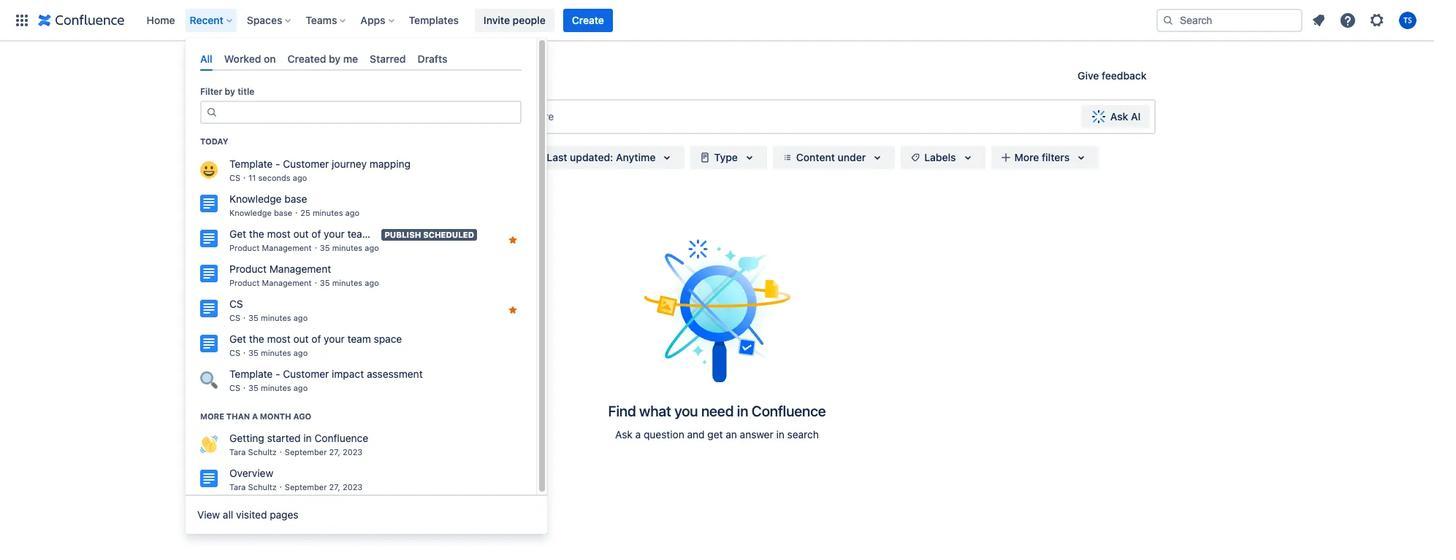 Task type: locate. For each thing, give the bounding box(es) containing it.
more filters button
[[991, 146, 1099, 170]]

0 vertical spatial schultz
[[248, 448, 277, 457]]

your for get the most out of your team space
[[324, 228, 345, 240]]

0 vertical spatial of
[[312, 228, 321, 240]]

1 cs from the top
[[229, 173, 240, 182]]

search
[[279, 64, 332, 85]]

space up "assessment"
[[374, 333, 402, 345]]

most up product management ・ 35 minutes ago
[[267, 228, 291, 240]]

most up template - customer impact assessment
[[267, 333, 291, 345]]

2 out from the top
[[293, 333, 309, 345]]

your up product management ・ 35 minutes ago
[[324, 228, 345, 240]]

0 vertical spatial ask
[[1110, 110, 1128, 123]]

0 horizontal spatial confluence
[[315, 433, 368, 445]]

minutes down product management ・ 35 minutes ago
[[332, 278, 363, 288]]

1 27, from the top
[[329, 448, 340, 457]]

product for product management product management ・ 35 minutes ago
[[229, 263, 267, 275]]

0 vertical spatial get
[[229, 228, 246, 240]]

tara schultz ・ september 27, 2023 for getting started in confluence
[[229, 448, 363, 457]]

spaces
[[247, 14, 282, 26]]

1 horizontal spatial by
[[329, 53, 341, 65]]

3 product from the top
[[229, 278, 260, 288]]

2 the from the top
[[249, 333, 264, 345]]

1 template from the top
[[229, 158, 273, 170]]

a left question
[[635, 429, 641, 441]]

mapping
[[370, 158, 411, 170]]

today
[[200, 137, 228, 146]]

customer down get the most out of your team space cs ・ 35 minutes ago
[[283, 368, 329, 380]]

product
[[229, 243, 260, 253], [229, 263, 267, 275], [229, 278, 260, 288]]

0 vertical spatial your
[[324, 228, 345, 240]]

・ inside knowledge base knowledge base ・ 25 minutes ago
[[292, 208, 300, 217]]

0 vertical spatial tara schultz ・ september 27, 2023
[[229, 448, 363, 457]]

created
[[288, 53, 326, 65]]

settings icon image
[[1368, 11, 1386, 29]]

:grinning: image
[[200, 161, 218, 179], [200, 161, 218, 179]]

0 vertical spatial customer
[[283, 158, 329, 170]]

out up product management ・ 35 minutes ago
[[293, 228, 309, 240]]

customer up seconds
[[283, 158, 329, 170]]

starred
[[370, 53, 406, 65]]

1 vertical spatial most
[[267, 333, 291, 345]]

・
[[240, 173, 248, 182], [292, 208, 300, 217], [312, 243, 320, 253], [312, 278, 320, 288], [240, 313, 248, 323], [240, 348, 248, 358], [240, 383, 248, 393], [277, 448, 285, 457], [277, 483, 285, 493]]

your
[[324, 228, 345, 240], [324, 333, 345, 345]]

most
[[267, 228, 291, 240], [267, 333, 291, 345]]

template right :mag: image
[[229, 368, 273, 380]]

team up impact
[[347, 333, 371, 345]]

the
[[249, 228, 264, 240], [249, 333, 264, 345]]

1 vertical spatial 2023
[[343, 483, 363, 493]]

1 vertical spatial ask
[[615, 429, 633, 441]]

templates
[[409, 14, 459, 26]]

0 horizontal spatial a
[[252, 412, 258, 421]]

get inside get the most out of your team space cs ・ 35 minutes ago
[[229, 333, 246, 345]]

by
[[329, 53, 341, 65], [225, 86, 235, 97]]

schultz
[[248, 448, 277, 457], [248, 483, 277, 493]]

find what you need in confluence
[[608, 403, 826, 420]]

customer
[[283, 158, 329, 170], [283, 368, 329, 380]]

team inside get the most out of your team space cs ・ 35 minutes ago
[[347, 333, 371, 345]]

schultz for overview
[[248, 483, 277, 493]]

2023 for overview
[[343, 483, 363, 493]]

out inside get the most out of your team space cs ・ 35 minutes ago
[[293, 333, 309, 345]]

0 horizontal spatial more
[[200, 412, 224, 421]]

1 out from the top
[[293, 228, 309, 240]]

2 september from the top
[[285, 483, 327, 493]]

space for get the most out of your team space
[[374, 228, 402, 240]]

27, up the view all visited pages link on the bottom of the page
[[329, 483, 340, 493]]

customer for journey
[[283, 158, 329, 170]]

base
[[284, 193, 307, 205], [274, 208, 292, 217]]

september for getting started in confluence
[[285, 448, 327, 457]]

tara
[[229, 448, 246, 457], [229, 483, 246, 493]]

0 horizontal spatial ask
[[615, 429, 633, 441]]

2 your from the top
[[324, 333, 345, 345]]

search
[[787, 429, 819, 441]]

1 vertical spatial september
[[285, 483, 327, 493]]

1 - from the top
[[275, 158, 280, 170]]

1 vertical spatial schultz
[[248, 483, 277, 493]]

1 vertical spatial more
[[200, 412, 224, 421]]

2 tara from the top
[[229, 483, 246, 493]]

of inside get the most out of your team space cs ・ 35 minutes ago
[[312, 333, 321, 345]]

2 tara schultz ・ september 27, 2023 from the top
[[229, 483, 363, 493]]

than
[[226, 412, 250, 421]]

0 vertical spatial -
[[275, 158, 280, 170]]

in right started
[[303, 433, 312, 445]]

tara schultz ・ september 27, 2023
[[229, 448, 363, 457], [229, 483, 363, 493]]

more for more than a month ago
[[200, 412, 224, 421]]

of up product management ・ 35 minutes ago
[[312, 228, 321, 240]]

in right "need"
[[737, 403, 748, 420]]

1 vertical spatial product
[[229, 263, 267, 275]]

2 product from the top
[[229, 263, 267, 275]]

1 your from the top
[[324, 228, 345, 240]]

knowledge
[[229, 193, 282, 205], [229, 208, 272, 217]]

tara down overview
[[229, 483, 246, 493]]

filter by title
[[200, 86, 254, 97]]

scheduled
[[423, 230, 474, 239]]

ask for ask a question and get an answer in search
[[615, 429, 633, 441]]

1 vertical spatial confluence
[[315, 433, 368, 445]]

2 vertical spatial product
[[229, 278, 260, 288]]

last updated: anytime button
[[523, 146, 685, 170]]

tara schultz ・ september 27, 2023 up pages at bottom left
[[229, 483, 363, 493]]

0 vertical spatial management
[[262, 243, 312, 253]]

Filter by title text field
[[222, 102, 511, 123]]

1 get from the top
[[229, 228, 246, 240]]

1 vertical spatial out
[[293, 333, 309, 345]]

4 cs from the top
[[229, 348, 240, 358]]

1 schultz from the top
[[248, 448, 277, 457]]

- up seconds
[[275, 158, 280, 170]]

2 2023 from the top
[[343, 483, 363, 493]]

invite people
[[484, 14, 546, 26]]

get for get the most out of your team space
[[229, 228, 246, 240]]

all
[[223, 509, 233, 522]]

:mag: image
[[200, 372, 218, 389]]

2023 up the view all visited pages link on the bottom of the page
[[343, 483, 363, 493]]

get
[[707, 429, 723, 441]]

get
[[229, 228, 246, 240], [229, 333, 246, 345]]

out up template - customer impact assessment
[[293, 333, 309, 345]]

schultz down overview
[[248, 483, 277, 493]]

1 tara from the top
[[229, 448, 246, 457]]

1 vertical spatial the
[[249, 333, 264, 345]]

appswitcher icon image
[[13, 11, 31, 29]]

more left than
[[200, 412, 224, 421]]

1 vertical spatial management
[[269, 263, 331, 275]]

27, for getting started in confluence
[[329, 448, 340, 457]]

0 vertical spatial the
[[249, 228, 264, 240]]

confluence right started
[[315, 433, 368, 445]]

minutes
[[313, 208, 343, 217], [332, 243, 363, 253], [332, 278, 363, 288], [261, 313, 291, 323], [261, 348, 291, 358], [261, 383, 291, 393]]

confluence inside more than a month ago element
[[315, 433, 368, 445]]

an
[[726, 429, 737, 441]]

-
[[275, 158, 280, 170], [275, 368, 280, 380]]

1 vertical spatial get
[[229, 333, 246, 345]]

5 cs from the top
[[229, 383, 240, 393]]

0 horizontal spatial by
[[225, 86, 235, 97]]

base up "25"
[[284, 193, 307, 205]]

1 vertical spatial tara schultz ・ september 27, 2023
[[229, 483, 363, 493]]

get the most out of your team space cs ・ 35 minutes ago
[[229, 333, 402, 358]]

1 vertical spatial cs ・ 35 minutes ago
[[229, 383, 308, 393]]

unstar cs image
[[507, 304, 519, 316]]

0 vertical spatial 2023
[[343, 448, 363, 457]]

1 vertical spatial template
[[229, 368, 273, 380]]

1 space from the top
[[374, 228, 402, 240]]

people
[[513, 14, 546, 26]]

0 vertical spatial by
[[329, 53, 341, 65]]

ago inside get the most out of your team space cs ・ 35 minutes ago
[[293, 348, 308, 358]]

2 - from the top
[[275, 368, 280, 380]]

template for template - customer journey mapping
[[229, 158, 273, 170]]

2 most from the top
[[267, 333, 291, 345]]

1 vertical spatial a
[[635, 429, 641, 441]]

ago inside knowledge base knowledge base ・ 25 minutes ago
[[345, 208, 359, 217]]

a
[[252, 412, 258, 421], [635, 429, 641, 441]]

tab list
[[194, 47, 527, 71]]

1 most from the top
[[267, 228, 291, 240]]

the for get the most out of your team space
[[249, 228, 264, 240]]

2 template from the top
[[229, 368, 273, 380]]

0 vertical spatial product
[[229, 243, 260, 253]]

out
[[293, 228, 309, 240], [293, 333, 309, 345]]

banner
[[0, 0, 1434, 41]]

2023
[[343, 448, 363, 457], [343, 483, 363, 493]]

minutes up template - customer impact assessment
[[261, 348, 291, 358]]

0 vertical spatial space
[[374, 228, 402, 240]]

tab list containing all
[[194, 47, 527, 71]]

2 of from the top
[[312, 333, 321, 345]]

0 vertical spatial cs ・ 35 minutes ago
[[229, 313, 308, 323]]

view
[[197, 509, 220, 522]]

last updated: anytime
[[547, 151, 656, 164]]

by left 'title' on the left top of page
[[225, 86, 235, 97]]

1 customer from the top
[[283, 158, 329, 170]]

11
[[248, 173, 256, 182]]

1 vertical spatial your
[[324, 333, 345, 345]]

cs
[[229, 173, 240, 182], [229, 298, 243, 310], [229, 313, 240, 323], [229, 348, 240, 358], [229, 383, 240, 393]]

schultz down getting
[[248, 448, 277, 457]]

more for more filters
[[1015, 151, 1039, 164]]

2 team from the top
[[347, 333, 371, 345]]

space
[[374, 228, 402, 240], [374, 333, 402, 345]]

your inside get the most out of your team space cs ・ 35 minutes ago
[[324, 333, 345, 345]]

0 vertical spatial team
[[347, 228, 371, 240]]

35
[[320, 243, 330, 253], [320, 278, 330, 288], [248, 313, 259, 323], [248, 348, 259, 358], [248, 383, 259, 393]]

1 vertical spatial base
[[274, 208, 292, 217]]

1 vertical spatial team
[[347, 333, 371, 345]]

minutes right "25"
[[313, 208, 343, 217]]

content under
[[796, 151, 866, 164]]

more inside "more filters" dropdown button
[[1015, 151, 1039, 164]]

2 space from the top
[[374, 333, 402, 345]]

by left me
[[329, 53, 341, 65]]

the inside get the most out of your team space cs ・ 35 minutes ago
[[249, 333, 264, 345]]

out for get the most out of your team space cs ・ 35 minutes ago
[[293, 333, 309, 345]]

ago
[[293, 173, 307, 182], [345, 208, 359, 217], [365, 243, 379, 253], [365, 278, 379, 288], [293, 313, 308, 323], [293, 348, 308, 358], [293, 383, 308, 393], [293, 412, 311, 421]]

search image
[[1162, 14, 1174, 26]]

1 product from the top
[[229, 243, 260, 253]]

2 vertical spatial management
[[262, 278, 312, 288]]

month
[[260, 412, 291, 421]]

1 2023 from the top
[[343, 448, 363, 457]]

2023 down the getting started in confluence
[[343, 448, 363, 457]]

most for get the most out of your team space
[[267, 228, 291, 240]]

tara down getting
[[229, 448, 246, 457]]

0 vertical spatial tara
[[229, 448, 246, 457]]

1 of from the top
[[312, 228, 321, 240]]

27, for overview
[[329, 483, 340, 493]]

space for get the most out of your team space cs ・ 35 minutes ago
[[374, 333, 402, 345]]

anytime
[[616, 151, 656, 164]]

global element
[[9, 0, 1154, 41]]

1 knowledge from the top
[[229, 193, 282, 205]]

minutes inside knowledge base knowledge base ・ 25 minutes ago
[[313, 208, 343, 217]]

ask left ai
[[1110, 110, 1128, 123]]

templates link
[[404, 8, 463, 32]]

cs ・ 35 minutes ago up month
[[229, 383, 308, 393]]

1 horizontal spatial ask
[[1110, 110, 1128, 123]]

team left publish
[[347, 228, 371, 240]]

- up month
[[275, 368, 280, 380]]

1 vertical spatial 27,
[[329, 483, 340, 493]]

base left "25"
[[274, 208, 292, 217]]

confluence image
[[38, 11, 125, 29], [38, 11, 125, 29]]

most inside get the most out of your team space cs ・ 35 minutes ago
[[267, 333, 291, 345]]

more
[[1015, 151, 1039, 164], [200, 412, 224, 421]]

space left scheduled
[[374, 228, 402, 240]]

2 cs ・ 35 minutes ago from the top
[[229, 383, 308, 393]]

1 vertical spatial by
[[225, 86, 235, 97]]

help icon image
[[1339, 11, 1357, 29]]

2 schultz from the top
[[248, 483, 277, 493]]

1 cs ・ 35 minutes ago from the top
[[229, 313, 308, 323]]

in left search
[[776, 429, 785, 441]]

give feedback
[[1078, 69, 1147, 82]]

confluence
[[752, 403, 826, 420], [315, 433, 368, 445]]

by for me
[[329, 53, 341, 65]]

of
[[312, 228, 321, 240], [312, 333, 321, 345]]

0 vertical spatial confluence
[[752, 403, 826, 420]]

ask down find
[[615, 429, 633, 441]]

of up template - customer impact assessment
[[312, 333, 321, 345]]

- for template - customer journey mapping
[[275, 158, 280, 170]]

0 vertical spatial knowledge
[[229, 193, 282, 205]]

1 horizontal spatial more
[[1015, 151, 1039, 164]]

2 horizontal spatial in
[[776, 429, 785, 441]]

labels
[[924, 151, 956, 164]]

template up 11
[[229, 158, 273, 170]]

0 vertical spatial template
[[229, 158, 273, 170]]

september down the getting started in confluence
[[285, 448, 327, 457]]

1 vertical spatial tara
[[229, 483, 246, 493]]

a right than
[[252, 412, 258, 421]]

more left filters
[[1015, 151, 1039, 164]]

more than a month ago
[[200, 412, 311, 421]]

0 vertical spatial most
[[267, 228, 291, 240]]

banner containing home
[[0, 0, 1434, 41]]

1 tara schultz ・ september 27, 2023 from the top
[[229, 448, 363, 457]]

question
[[644, 429, 684, 441]]

1 team from the top
[[347, 228, 371, 240]]

・ inside product management product management ・ 35 minutes ago
[[312, 278, 320, 288]]

cs ・ 35 minutes ago
[[229, 313, 308, 323], [229, 383, 308, 393]]

september up pages at bottom left
[[285, 483, 327, 493]]

Search field
[[1157, 8, 1303, 32]]

tara schultz ・ september 27, 2023 down the getting started in confluence
[[229, 448, 363, 457]]

september for overview
[[285, 483, 327, 493]]

0 vertical spatial 27,
[[329, 448, 340, 457]]

0 vertical spatial base
[[284, 193, 307, 205]]

1 september from the top
[[285, 448, 327, 457]]

- for template - customer impact assessment
[[275, 368, 280, 380]]

minutes down get the most out of your team space
[[332, 243, 363, 253]]

3 cs from the top
[[229, 313, 240, 323]]

0 vertical spatial september
[[285, 448, 327, 457]]

2 27, from the top
[[329, 483, 340, 493]]

1 the from the top
[[249, 228, 264, 240]]

1 vertical spatial customer
[[283, 368, 329, 380]]

2 get from the top
[[229, 333, 246, 345]]

1 vertical spatial of
[[312, 333, 321, 345]]

0 vertical spatial more
[[1015, 151, 1039, 164]]

confluence up search
[[752, 403, 826, 420]]

27, down the getting started in confluence
[[329, 448, 340, 457]]

template
[[229, 158, 273, 170], [229, 368, 273, 380]]

ask
[[1110, 110, 1128, 123], [615, 429, 633, 441]]

template - customer journey mapping
[[229, 158, 411, 170]]

:wave: image
[[200, 436, 218, 454]]

0 vertical spatial out
[[293, 228, 309, 240]]

cs ・ 35 minutes ago up get the most out of your team space cs ・ 35 minutes ago
[[229, 313, 308, 323]]

under
[[838, 151, 866, 164]]

ask for ask ai
[[1110, 110, 1128, 123]]

0 horizontal spatial in
[[303, 433, 312, 445]]

worked
[[224, 53, 261, 65]]

1 vertical spatial space
[[374, 333, 402, 345]]

minutes inside product management product management ・ 35 minutes ago
[[332, 278, 363, 288]]

space inside get the most out of your team space cs ・ 35 minutes ago
[[374, 333, 402, 345]]

the for get the most out of your team space cs ・ 35 minutes ago
[[249, 333, 264, 345]]

your up template - customer impact assessment
[[324, 333, 345, 345]]

1 vertical spatial -
[[275, 368, 280, 380]]

2 customer from the top
[[283, 368, 329, 380]]

ask inside popup button
[[1110, 110, 1128, 123]]

1 vertical spatial knowledge
[[229, 208, 272, 217]]

1 horizontal spatial confluence
[[752, 403, 826, 420]]

ago inside product management product management ・ 35 minutes ago
[[365, 278, 379, 288]]



Task type: describe. For each thing, give the bounding box(es) containing it.
today element
[[186, 154, 536, 396]]

product management product management ・ 35 minutes ago
[[229, 263, 379, 288]]

created by me
[[288, 53, 358, 65]]

cs inside get the most out of your team space cs ・ 35 minutes ago
[[229, 348, 240, 358]]

of for get the most out of your team space cs ・ 35 minutes ago
[[312, 333, 321, 345]]

view all visited pages link
[[186, 501, 547, 530]]

cs ・ 35 minutes ago for template - customer impact assessment
[[229, 383, 308, 393]]

home link
[[142, 8, 179, 32]]

by for title
[[225, 86, 235, 97]]

Ask AI search field
[[279, 99, 1155, 134]]

・ inside get the most out of your team space cs ・ 35 minutes ago
[[240, 348, 248, 358]]

ask ai
[[1110, 110, 1141, 123]]

template - customer impact assessment
[[229, 368, 423, 380]]

create
[[572, 14, 604, 26]]

find
[[608, 403, 636, 420]]

management for product management product management ・ 35 minutes ago
[[269, 263, 331, 275]]

unstar get the most out of your team space image
[[507, 234, 519, 246]]

cs ・ 35 minutes ago for cs
[[229, 313, 308, 323]]

minutes up month
[[261, 383, 291, 393]]

notification icon image
[[1310, 11, 1328, 29]]

apps
[[360, 14, 385, 26]]

35 inside product management product management ・ 35 minutes ago
[[320, 278, 330, 288]]

view all visited pages
[[197, 509, 299, 522]]

journey
[[332, 158, 367, 170]]

give feedback button
[[1069, 64, 1155, 88]]

minutes up get the most out of your team space cs ・ 35 minutes ago
[[261, 313, 291, 323]]

tara for overview
[[229, 483, 246, 493]]

product management ・ 35 minutes ago
[[229, 243, 379, 253]]

feedback
[[1102, 69, 1147, 82]]

your profile and preferences image
[[1399, 11, 1417, 29]]

get the most out of your team space
[[229, 228, 402, 240]]

content
[[796, 151, 835, 164]]

visited
[[236, 509, 267, 522]]

seconds
[[258, 173, 290, 182]]

tara for getting started in confluence
[[229, 448, 246, 457]]

1 horizontal spatial a
[[635, 429, 641, 441]]

and
[[687, 429, 705, 441]]

cs for template - customer journey mapping
[[229, 173, 240, 182]]

management for product management ・ 35 minutes ago
[[262, 243, 312, 253]]

out for get the most out of your team space
[[293, 228, 309, 240]]

schultz for getting started in confluence
[[248, 448, 277, 457]]

last
[[547, 151, 567, 164]]

team for get the most out of your team space cs ・ 35 minutes ago
[[347, 333, 371, 345]]

drafts
[[418, 53, 448, 65]]

ai
[[1131, 110, 1141, 123]]

all
[[200, 53, 212, 65]]

0 vertical spatial a
[[252, 412, 258, 421]]

home
[[146, 14, 175, 26]]

teams button
[[301, 8, 352, 32]]

what
[[639, 403, 671, 420]]

need
[[701, 403, 734, 420]]

overview
[[229, 468, 273, 480]]

ask a question and get an answer in search
[[615, 429, 819, 441]]

template for template - customer impact assessment
[[229, 368, 273, 380]]

teams
[[306, 14, 337, 26]]

recent
[[190, 14, 223, 26]]

Enter keywords to find pages, attachments, and more field
[[280, 103, 1081, 130]]

create link
[[563, 8, 613, 32]]

25
[[300, 208, 310, 217]]

recent button
[[185, 8, 238, 32]]

:mag: image
[[200, 372, 218, 389]]

you
[[674, 403, 698, 420]]

started
[[267, 433, 301, 445]]

cs for template - customer impact assessment
[[229, 383, 240, 393]]

title
[[238, 86, 254, 97]]

type button
[[691, 146, 767, 170]]

2 cs from the top
[[229, 298, 243, 310]]

answer
[[740, 429, 773, 441]]

get for get the most out of your team space cs ・ 35 minutes ago
[[229, 333, 246, 345]]

team for get the most out of your team space
[[347, 228, 371, 240]]

on
[[264, 53, 276, 65]]

1 horizontal spatial in
[[737, 403, 748, 420]]

assessment
[[367, 368, 423, 380]]

publish scheduled
[[385, 230, 474, 239]]

in inside more than a month ago element
[[303, 433, 312, 445]]

spaces button
[[242, 8, 297, 32]]

filters
[[1042, 151, 1070, 164]]

worked on
[[224, 53, 276, 65]]

filter
[[200, 86, 222, 97]]

impact
[[332, 368, 364, 380]]

labels button
[[901, 146, 985, 170]]

cs ・ 11 seconds ago
[[229, 173, 307, 182]]

customer for impact
[[283, 368, 329, 380]]

content under button
[[773, 146, 895, 170]]

publish
[[385, 230, 421, 239]]

cs for cs
[[229, 313, 240, 323]]

2023 for getting started in confluence
[[343, 448, 363, 457]]

minutes inside get the most out of your team space cs ・ 35 minutes ago
[[261, 348, 291, 358]]

tara schultz ・ september 27, 2023 for overview
[[229, 483, 363, 493]]

35 inside get the most out of your team space cs ・ 35 minutes ago
[[248, 348, 259, 358]]

getting
[[229, 433, 264, 445]]

more filters
[[1015, 151, 1070, 164]]

invite
[[484, 14, 510, 26]]

me
[[343, 53, 358, 65]]

knowledge base knowledge base ・ 25 minutes ago
[[229, 193, 359, 217]]

give
[[1078, 69, 1099, 82]]

product for product management ・ 35 minutes ago
[[229, 243, 260, 253]]

updated:
[[570, 151, 613, 164]]

more than a month ago element
[[186, 429, 536, 496]]

invite people button
[[475, 8, 554, 32]]

type
[[714, 151, 738, 164]]

pages
[[270, 509, 299, 522]]

most for get the most out of your team space cs ・ 35 minutes ago
[[267, 333, 291, 345]]

ask ai button
[[1081, 105, 1150, 129]]

:wave: image
[[200, 436, 218, 454]]

apps button
[[356, 8, 400, 32]]

getting started in confluence
[[229, 433, 368, 445]]

your for get the most out of your team space cs ・ 35 minutes ago
[[324, 333, 345, 345]]

2 knowledge from the top
[[229, 208, 272, 217]]

of for get the most out of your team space
[[312, 228, 321, 240]]



Task type: vqa. For each thing, say whether or not it's contained in the screenshot.
13 button
no



